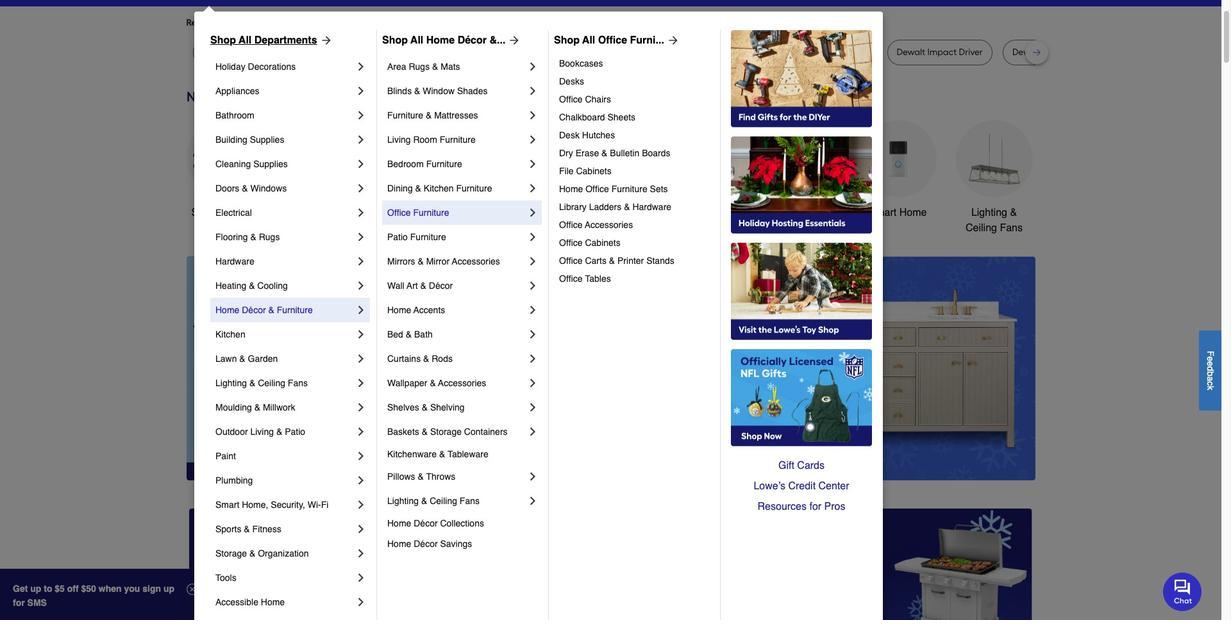 Task type: describe. For each thing, give the bounding box(es) containing it.
more suggestions for you
[[328, 17, 432, 28]]

office for office tables
[[559, 274, 583, 284]]

patio inside patio furniture link
[[387, 232, 408, 242]]

fans for lighting & ceiling fans link associated with chevron right image for lighting & ceiling fans
[[460, 496, 480, 507]]

chevron right image for curtains & rods
[[527, 353, 539, 366]]

christmas decorations
[[486, 207, 541, 234]]

bath
[[414, 330, 433, 340]]

moulding
[[215, 403, 252, 413]]

chevron right image for smart home, security, wi-fi
[[355, 499, 367, 512]]

home décor & furniture
[[215, 305, 313, 316]]

lighting & ceiling fans for lighting & ceiling fans link for lighting & ceiling fans's chevron right icon
[[215, 378, 308, 389]]

lowe's
[[754, 481, 786, 493]]

smart for smart home
[[869, 207, 897, 219]]

home office furniture sets
[[559, 184, 668, 194]]

lighting for chevron right image for lighting & ceiling fans
[[387, 496, 419, 507]]

1 horizontal spatial tools
[[405, 207, 429, 219]]

1 horizontal spatial bathroom link
[[763, 121, 840, 221]]

storage & organization link
[[215, 542, 355, 566]]

fi
[[321, 500, 329, 510]]

chevron right image for living room furniture
[[527, 133, 539, 146]]

arrow right image for shop all office furni...
[[664, 34, 680, 47]]

1 vertical spatial accessories
[[452, 257, 500, 267]]

for inside more suggestions for you link
[[403, 17, 415, 28]]

outdoor tools & equipment
[[669, 207, 742, 234]]

curtains & rods link
[[387, 347, 527, 371]]

k
[[1206, 386, 1216, 390]]

appliances link
[[215, 79, 355, 103]]

doors & windows link
[[215, 176, 355, 201]]

you
[[124, 584, 140, 594]]

sets
[[650, 184, 668, 194]]

furniture & mattresses
[[387, 110, 478, 121]]

dewalt for dewalt drill
[[737, 47, 765, 58]]

chevron right image for bedroom furniture
[[527, 158, 539, 171]]

furniture up office furniture link
[[456, 183, 492, 194]]

bed & bath link
[[387, 323, 527, 347]]

building supplies
[[215, 135, 284, 145]]

bit for impact driver bit
[[569, 47, 579, 58]]

chevron right image for tools
[[355, 572, 367, 585]]

hardware inside hardware link
[[215, 257, 254, 267]]

boards
[[642, 148, 671, 158]]

baskets & storage containers
[[387, 427, 508, 437]]

office accessories link
[[559, 216, 711, 234]]

office for office chairs
[[559, 94, 583, 105]]

chevron right image for sports & fitness
[[355, 523, 367, 536]]

office furniture
[[387, 208, 449, 218]]

chevron right image for home accents
[[527, 304, 539, 317]]

bulletin
[[610, 148, 640, 158]]

hardware inside library ladders & hardware link
[[633, 202, 672, 212]]

0 vertical spatial living
[[387, 135, 411, 145]]

holiday decorations
[[215, 62, 296, 72]]

0 horizontal spatial tools link
[[215, 566, 355, 591]]

shelves & shelving
[[387, 403, 465, 413]]

heating & cooling link
[[215, 274, 355, 298]]

window
[[423, 86, 455, 96]]

impact for impact driver
[[812, 47, 841, 58]]

bedroom furniture
[[387, 159, 462, 169]]

chevron right image for baskets & storage containers
[[527, 426, 539, 439]]

chevron right image for outdoor living & patio
[[355, 426, 367, 439]]

windows
[[250, 183, 287, 194]]

lighting & ceiling fans link for chevron right image for lighting & ceiling fans
[[387, 489, 527, 514]]

recommended
[[186, 17, 248, 28]]

home inside 'link'
[[559, 184, 583, 194]]

more
[[328, 17, 349, 28]]

flooring & rugs link
[[215, 225, 355, 249]]

blinds & window shades
[[387, 86, 488, 96]]

stands
[[647, 256, 674, 266]]

throws
[[426, 472, 456, 482]]

resources
[[758, 502, 807, 513]]

all for office
[[582, 35, 595, 46]]

kitchenware
[[387, 450, 437, 460]]

driver for impact driver
[[843, 47, 867, 58]]

chevron right image for wall art & décor
[[527, 280, 539, 292]]

chevron right image for paint
[[355, 450, 367, 463]]

chevron right image for plumbing
[[355, 475, 367, 487]]

driver for impact driver bit
[[543, 47, 567, 58]]

desks
[[559, 76, 584, 87]]

décor for home décor collections
[[414, 519, 438, 529]]

christmas decorations link
[[475, 121, 552, 236]]

patio inside outdoor living & patio link
[[285, 427, 305, 437]]

shop
[[191, 207, 215, 219]]

wallpaper & accessories link
[[387, 371, 527, 396]]

faucets
[[610, 207, 646, 219]]

2 e from the top
[[1206, 361, 1216, 366]]

chalkboard
[[559, 112, 605, 122]]

1 horizontal spatial kitchen
[[424, 183, 454, 194]]

office for office carts & printer stands
[[559, 256, 583, 266]]

office for office furniture
[[387, 208, 411, 218]]

wallpaper & accessories
[[387, 378, 486, 389]]

smart home, security, wi-fi
[[215, 500, 329, 510]]

garden
[[248, 354, 278, 364]]

gift cards link
[[731, 456, 872, 476]]

décor for home décor savings
[[414, 539, 438, 550]]

paint
[[215, 451, 236, 462]]

curtains & rods
[[387, 354, 453, 364]]

bit for dewalt drill bit
[[385, 47, 396, 58]]

lighting & ceiling fans for lighting & ceiling fans link associated with chevron right image for lighting & ceiling fans
[[387, 496, 480, 507]]

moulding & millwork link
[[215, 396, 355, 420]]

shop for shop all office furni...
[[554, 35, 580, 46]]

1 vertical spatial ceiling
[[258, 378, 285, 389]]

chevron right image for kitchen
[[355, 328, 367, 341]]

fans for lighting & ceiling fans link for lighting & ceiling fans's chevron right icon
[[288, 378, 308, 389]]

home accents link
[[387, 298, 527, 323]]

décor inside "link"
[[458, 35, 487, 46]]

& inside "link"
[[432, 62, 438, 72]]

shop for shop all departments
[[210, 35, 236, 46]]

1 vertical spatial living
[[250, 427, 274, 437]]

shop all home décor &...
[[382, 35, 506, 46]]

$5
[[55, 584, 65, 594]]

flooring & rugs
[[215, 232, 280, 242]]

furniture inside 'link'
[[612, 184, 648, 194]]

kitchen faucets link
[[571, 121, 648, 221]]

2 horizontal spatial lighting
[[972, 207, 1007, 219]]

chevron right image for lighting & ceiling fans
[[355, 377, 367, 390]]

chevron right image for blinds & window shades
[[527, 85, 539, 97]]

smart home link
[[860, 121, 937, 221]]

fans inside lighting & ceiling fans
[[1000, 223, 1023, 234]]

bookcases
[[559, 58, 603, 69]]

outdoor for outdoor tools & equipment
[[669, 207, 706, 219]]

chevron right image for bed & bath
[[527, 328, 539, 341]]

mirrors
[[387, 257, 415, 267]]

kitchen faucets
[[573, 207, 646, 219]]

accents
[[414, 305, 445, 316]]

chevron right image for patio furniture
[[527, 231, 539, 244]]

chevron right image for wallpaper & accessories
[[527, 377, 539, 390]]

bed
[[387, 330, 403, 340]]

all for departments
[[239, 35, 252, 46]]

supplies for cleaning supplies
[[253, 159, 288, 169]]

all for deals
[[218, 207, 229, 219]]

0 vertical spatial accessories
[[585, 220, 633, 230]]

get
[[13, 584, 28, 594]]

2 horizontal spatial lighting & ceiling fans
[[966, 207, 1023, 234]]

décor down mirrors & mirror accessories
[[429, 281, 453, 291]]

for up "departments"
[[290, 17, 301, 28]]

accessible home link
[[215, 591, 355, 615]]

1 e from the top
[[1206, 357, 1216, 362]]

dewalt for dewalt drill bit set
[[1013, 47, 1041, 58]]

impact for impact driver bit
[[511, 47, 540, 58]]

drill for dewalt drill bit
[[368, 47, 383, 58]]

outdoor living & patio
[[215, 427, 305, 437]]

christmas
[[490, 207, 536, 219]]

shop these last-minute gifts. $99 or less. quantities are limited and won't last. image
[[186, 256, 393, 481]]

for inside get up to $5 off $50 when you sign up for sms
[[13, 598, 25, 609]]

home décor collections
[[387, 519, 484, 529]]

furniture up the kitchen link
[[277, 305, 313, 316]]

visit the lowe's toy shop. image
[[731, 243, 872, 341]]

paint link
[[215, 444, 355, 469]]

dewalt impact driver
[[897, 47, 983, 58]]

chevron right image for doors & windows
[[355, 182, 367, 195]]

furniture up "dining & kitchen furniture"
[[426, 159, 462, 169]]

2 up from the left
[[163, 584, 174, 594]]

c
[[1206, 381, 1216, 386]]

curtains
[[387, 354, 421, 364]]

smart home, security, wi-fi link
[[215, 493, 355, 518]]

furni...
[[630, 35, 664, 46]]

equipment
[[681, 223, 730, 234]]

1 horizontal spatial bathroom
[[780, 207, 824, 219]]

chalkboard sheets
[[559, 112, 636, 122]]

lighting for lighting & ceiling fans's chevron right icon
[[215, 378, 247, 389]]

pros
[[824, 502, 846, 513]]

all for home
[[411, 35, 423, 46]]

arrow right image for shop all home décor &...
[[506, 34, 521, 47]]

building supplies link
[[215, 128, 355, 152]]

dewalt drill
[[737, 47, 782, 58]]

you for recommended searches for you
[[303, 17, 318, 28]]

set
[[1073, 47, 1086, 58]]

chairs
[[585, 94, 611, 105]]

chevron right image for mirrors & mirror accessories
[[527, 255, 539, 268]]

office furniture link
[[387, 201, 527, 225]]

office chairs link
[[559, 90, 711, 108]]

storage & organization
[[215, 549, 309, 559]]

accessible home
[[215, 598, 285, 608]]



Task type: vqa. For each thing, say whether or not it's contained in the screenshot.
The Cancel
no



Task type: locate. For each thing, give the bounding box(es) containing it.
0 vertical spatial cabinets
[[576, 166, 612, 176]]

chevron right image for electrical
[[355, 207, 367, 219]]

chevron right image for storage & organization
[[355, 548, 367, 561]]

gift cards
[[779, 460, 825, 472]]

1 dewalt from the left
[[337, 47, 366, 58]]

1 horizontal spatial patio
[[387, 232, 408, 242]]

chevron right image for pillows & throws
[[527, 471, 539, 484]]

chevron right image for bathroom
[[355, 109, 367, 122]]

0 horizontal spatial fans
[[288, 378, 308, 389]]

officially licensed n f l gifts. shop now. image
[[731, 350, 872, 447]]

1 vertical spatial lighting & ceiling fans
[[215, 378, 308, 389]]

sheets
[[608, 112, 636, 122]]

1 horizontal spatial lighting & ceiling fans link
[[387, 489, 527, 514]]

2 drill from the left
[[767, 47, 782, 58]]

chevron right image for shelves & shelving
[[527, 401, 539, 414]]

0 horizontal spatial decorations
[[248, 62, 296, 72]]

for right suggestions
[[403, 17, 415, 28]]

2 shop from the left
[[382, 35, 408, 46]]

arrow right image up bookcases link
[[664, 34, 680, 47]]

office down "office accessories"
[[559, 238, 583, 248]]

containers
[[464, 427, 508, 437]]

& inside outdoor tools & equipment
[[736, 207, 742, 219]]

doors & windows
[[215, 183, 287, 194]]

tools up patio furniture
[[405, 207, 429, 219]]

bookcases link
[[559, 55, 711, 72]]

décor left '&...'
[[458, 35, 487, 46]]

1 impact from the left
[[511, 47, 540, 58]]

sms
[[27, 598, 47, 609]]

1 up from the left
[[30, 584, 41, 594]]

1 shop from the left
[[210, 35, 236, 46]]

shop inside "link"
[[382, 35, 408, 46]]

desk hutches
[[559, 130, 615, 140]]

furniture down "dining & kitchen furniture"
[[413, 208, 449, 218]]

dining
[[387, 183, 413, 194]]

2 impact from the left
[[812, 47, 841, 58]]

2 you from the left
[[417, 17, 432, 28]]

0 horizontal spatial living
[[250, 427, 274, 437]]

0 vertical spatial ceiling
[[966, 223, 997, 234]]

chevron right image
[[355, 60, 367, 73], [355, 85, 367, 97], [527, 133, 539, 146], [527, 158, 539, 171], [355, 182, 367, 195], [527, 207, 539, 219], [355, 255, 367, 268], [355, 328, 367, 341], [355, 353, 367, 366], [527, 377, 539, 390], [355, 426, 367, 439], [527, 426, 539, 439], [527, 495, 539, 508], [355, 596, 367, 609]]

recommended searches for you
[[186, 17, 318, 28]]

1 arrow right image from the left
[[317, 34, 333, 47]]

library ladders & hardware link
[[559, 198, 711, 216]]

up to 40 percent off select vanities. plus get free local delivery on select vanities. image
[[414, 256, 1035, 481]]

0 vertical spatial supplies
[[250, 135, 284, 145]]

cabinets for office cabinets
[[585, 238, 621, 248]]

bit up area
[[385, 47, 396, 58]]

scroll to item #5 element
[[782, 456, 816, 464]]

decorations down christmas
[[486, 223, 541, 234]]

wall art & décor link
[[387, 274, 527, 298]]

2 vertical spatial accessories
[[438, 378, 486, 389]]

drill
[[368, 47, 383, 58], [767, 47, 782, 58], [1043, 47, 1058, 58]]

patio down moulding & millwork link in the left of the page
[[285, 427, 305, 437]]

0 horizontal spatial impact
[[511, 47, 540, 58]]

dry erase & bulletin boards
[[559, 148, 671, 158]]

shop down more suggestions for you link
[[382, 35, 408, 46]]

0 horizontal spatial bit
[[385, 47, 396, 58]]

drill for dewalt drill bit set
[[1043, 47, 1058, 58]]

1 you from the left
[[303, 17, 318, 28]]

shop all office furni...
[[554, 35, 664, 46]]

arrow right image inside "shop all office furni..." link
[[664, 34, 680, 47]]

shop all departments link
[[210, 33, 333, 48]]

4 dewalt from the left
[[1013, 47, 1041, 58]]

None search field
[[478, 0, 828, 8]]

ladders
[[589, 202, 622, 212]]

holiday hosting essentials. image
[[731, 137, 872, 234]]

pillows & throws
[[387, 472, 456, 482]]

drill for dewalt drill
[[767, 47, 782, 58]]

0 horizontal spatial hardware
[[215, 257, 254, 267]]

1 horizontal spatial up
[[163, 584, 174, 594]]

tools up equipment
[[709, 207, 733, 219]]

supplies up cleaning supplies on the left top of the page
[[250, 135, 284, 145]]

home accents
[[387, 305, 445, 316]]

0 horizontal spatial arrow right image
[[317, 34, 333, 47]]

office chairs
[[559, 94, 611, 105]]

up right 'sign'
[[163, 584, 174, 594]]

&
[[432, 62, 438, 72], [414, 86, 420, 96], [426, 110, 432, 121], [602, 148, 608, 158], [242, 183, 248, 194], [415, 183, 421, 194], [624, 202, 630, 212], [736, 207, 742, 219], [1010, 207, 1017, 219], [250, 232, 256, 242], [609, 256, 615, 266], [418, 257, 424, 267], [249, 281, 255, 291], [420, 281, 426, 291], [268, 305, 274, 316], [406, 330, 412, 340], [239, 354, 245, 364], [423, 354, 429, 364], [249, 378, 255, 389], [430, 378, 436, 389], [254, 403, 260, 413], [422, 403, 428, 413], [276, 427, 282, 437], [422, 427, 428, 437], [439, 450, 445, 460], [418, 472, 424, 482], [421, 496, 427, 507], [244, 525, 250, 535], [249, 549, 255, 559]]

all right shop in the top of the page
[[218, 207, 229, 219]]

1 horizontal spatial storage
[[430, 427, 462, 437]]

rugs right area
[[409, 62, 430, 72]]

0 vertical spatial patio
[[387, 232, 408, 242]]

office down desks at the top of the page
[[559, 94, 583, 105]]

supplies up "windows"
[[253, 159, 288, 169]]

1 vertical spatial fans
[[288, 378, 308, 389]]

up to 30 percent off select grills and accessories. image
[[765, 509, 1033, 621]]

chevron right image for moulding & millwork
[[355, 401, 367, 414]]

1 vertical spatial outdoor
[[215, 427, 248, 437]]

2 horizontal spatial arrow right image
[[664, 34, 680, 47]]

chevron right image for office furniture
[[527, 207, 539, 219]]

furniture up bedroom furniture link
[[440, 135, 476, 145]]

accessories
[[585, 220, 633, 230], [452, 257, 500, 267], [438, 378, 486, 389]]

0 vertical spatial lighting & ceiling fans
[[966, 207, 1023, 234]]

wall art & décor
[[387, 281, 453, 291]]

2 horizontal spatial lighting & ceiling fans link
[[956, 121, 1033, 236]]

0 vertical spatial storage
[[430, 427, 462, 437]]

f
[[1206, 351, 1216, 357]]

2 driver from the left
[[843, 47, 867, 58]]

dewalt drill bit set
[[1013, 47, 1086, 58]]

lawn
[[215, 354, 237, 364]]

1 vertical spatial lighting
[[215, 378, 247, 389]]

2 vertical spatial fans
[[460, 496, 480, 507]]

0 horizontal spatial lighting
[[215, 378, 247, 389]]

3 drill from the left
[[1043, 47, 1058, 58]]

off
[[67, 584, 79, 594]]

0 horizontal spatial bathroom link
[[215, 103, 355, 128]]

shelves & shelving link
[[387, 396, 527, 420]]

decorations down shop all departments link
[[248, 62, 296, 72]]

dry
[[559, 148, 573, 158]]

shop all deals link
[[186, 121, 263, 221]]

gift
[[779, 460, 794, 472]]

arrow right image inside shop all home décor &... "link"
[[506, 34, 521, 47]]

get up to $5 off $50 when you sign up for sms
[[13, 584, 174, 609]]

outdoor up equipment
[[669, 207, 706, 219]]

0 horizontal spatial patio
[[285, 427, 305, 437]]

you for more suggestions for you
[[417, 17, 432, 28]]

0 vertical spatial decorations
[[248, 62, 296, 72]]

3 dewalt from the left
[[897, 47, 925, 58]]

office inside 'link'
[[586, 184, 609, 194]]

0 vertical spatial tools link
[[379, 121, 456, 221]]

home
[[426, 35, 455, 46], [559, 184, 583, 194], [900, 207, 927, 219], [215, 305, 239, 316], [387, 305, 411, 316], [387, 519, 411, 529], [387, 539, 411, 550], [261, 598, 285, 608]]

accessories down patio furniture link at top left
[[452, 257, 500, 267]]

1 horizontal spatial hardware
[[633, 202, 672, 212]]

décor down heating & cooling
[[242, 305, 266, 316]]

arrow right image up area rugs & mats "link"
[[506, 34, 521, 47]]

1 vertical spatial supplies
[[253, 159, 288, 169]]

kitchen for kitchen faucets
[[573, 207, 607, 219]]

1 horizontal spatial smart
[[869, 207, 897, 219]]

0 horizontal spatial kitchen
[[215, 330, 245, 340]]

0 horizontal spatial storage
[[215, 549, 247, 559]]

chevron right image for home décor & furniture
[[355, 304, 367, 317]]

furniture up library ladders & hardware link
[[612, 184, 648, 194]]

electrical link
[[215, 201, 355, 225]]

arrow right image for shop all departments
[[317, 34, 333, 47]]

shop up impact driver bit
[[554, 35, 580, 46]]

1 horizontal spatial outdoor
[[669, 207, 706, 219]]

office cabinets link
[[559, 234, 711, 252]]

chevron right image for hardware
[[355, 255, 367, 268]]

1 horizontal spatial living
[[387, 135, 411, 145]]

you
[[303, 17, 318, 28], [417, 17, 432, 28]]

flooring
[[215, 232, 248, 242]]

1 vertical spatial smart
[[215, 500, 239, 510]]

furniture down blinds
[[387, 110, 423, 121]]

2 horizontal spatial impact
[[928, 47, 957, 58]]

outdoor inside outdoor tools & equipment
[[669, 207, 706, 219]]

decorations for holiday
[[248, 62, 296, 72]]

0 vertical spatial outdoor
[[669, 207, 706, 219]]

chevron right image for area rugs & mats
[[527, 60, 539, 73]]

0 horizontal spatial drill
[[368, 47, 383, 58]]

chevron right image for building supplies
[[355, 133, 367, 146]]

dewalt for dewalt impact driver
[[897, 47, 925, 58]]

0 horizontal spatial ceiling
[[258, 378, 285, 389]]

office down library
[[559, 220, 583, 230]]

office carts & printer stands
[[559, 256, 674, 266]]

0 vertical spatial rugs
[[409, 62, 430, 72]]

1 horizontal spatial ceiling
[[430, 496, 457, 507]]

1 vertical spatial storage
[[215, 549, 247, 559]]

patio
[[387, 232, 408, 242], [285, 427, 305, 437]]

chat invite button image
[[1163, 572, 1202, 612]]

office left tables
[[559, 274, 583, 284]]

chevron right image for holiday decorations
[[355, 60, 367, 73]]

1 vertical spatial patio
[[285, 427, 305, 437]]

resources for pros
[[758, 502, 846, 513]]

0 vertical spatial fans
[[1000, 223, 1023, 234]]

chevron right image
[[527, 60, 539, 73], [527, 85, 539, 97], [355, 109, 367, 122], [527, 109, 539, 122], [355, 133, 367, 146], [355, 158, 367, 171], [527, 182, 539, 195], [355, 207, 367, 219], [355, 231, 367, 244], [527, 231, 539, 244], [527, 255, 539, 268], [355, 280, 367, 292], [527, 280, 539, 292], [355, 304, 367, 317], [527, 304, 539, 317], [527, 328, 539, 341], [527, 353, 539, 366], [355, 377, 367, 390], [355, 401, 367, 414], [527, 401, 539, 414], [355, 450, 367, 463], [527, 471, 539, 484], [355, 475, 367, 487], [355, 499, 367, 512], [355, 523, 367, 536], [355, 548, 367, 561], [355, 572, 367, 585]]

driver
[[543, 47, 567, 58], [843, 47, 867, 58], [959, 47, 983, 58]]

1 vertical spatial rugs
[[259, 232, 280, 242]]

suggestions
[[351, 17, 402, 28]]

arrow right image inside shop all departments link
[[317, 34, 333, 47]]

0 vertical spatial hardware
[[633, 202, 672, 212]]

you left more
[[303, 17, 318, 28]]

arrow right image down more
[[317, 34, 333, 47]]

desks link
[[559, 72, 711, 90]]

you inside more suggestions for you link
[[417, 17, 432, 28]]

office down recommended searches for you heading
[[598, 35, 627, 46]]

chevron right image for lighting & ceiling fans
[[527, 495, 539, 508]]

chevron right image for dining & kitchen furniture
[[527, 182, 539, 195]]

bit for dewalt drill bit set
[[1061, 47, 1071, 58]]

shop for shop all home décor &...
[[382, 35, 408, 46]]

home inside "link"
[[426, 35, 455, 46]]

rugs down electrical link
[[259, 232, 280, 242]]

1 horizontal spatial tools link
[[379, 121, 456, 221]]

3 bit from the left
[[1061, 47, 1071, 58]]

0 vertical spatial bathroom
[[215, 110, 254, 121]]

1 bit from the left
[[385, 47, 396, 58]]

for left pros
[[810, 502, 822, 513]]

file
[[559, 166, 574, 176]]

recommended searches for you heading
[[186, 17, 1035, 30]]

tools inside outdoor tools & equipment
[[709, 207, 733, 219]]

up to 35 percent off select small appliances. image
[[477, 509, 745, 621]]

lighting & ceiling fans
[[966, 207, 1023, 234], [215, 378, 308, 389], [387, 496, 480, 507]]

file cabinets
[[559, 166, 612, 176]]

area rugs & mats
[[387, 62, 460, 72]]

kitchen up "office accessories"
[[573, 207, 607, 219]]

scroll to item #3 image
[[721, 458, 752, 463]]

hardware down flooring
[[215, 257, 254, 267]]

cleaning
[[215, 159, 251, 169]]

1 horizontal spatial drill
[[767, 47, 782, 58]]

2 bit from the left
[[569, 47, 579, 58]]

bit left the set
[[1061, 47, 1071, 58]]

arrow right image
[[317, 34, 333, 47], [506, 34, 521, 47], [664, 34, 680, 47]]

kitchen down bedroom furniture
[[424, 183, 454, 194]]

2 dewalt from the left
[[737, 47, 765, 58]]

office tables link
[[559, 270, 711, 288]]

bit up bookcases
[[569, 47, 579, 58]]

for down get
[[13, 598, 25, 609]]

3 impact from the left
[[928, 47, 957, 58]]

scroll to item #2 image
[[690, 458, 721, 463]]

cabinets down erase
[[576, 166, 612, 176]]

décor down home décor collections
[[414, 539, 438, 550]]

outdoor living & patio link
[[215, 420, 355, 444]]

1 horizontal spatial you
[[417, 17, 432, 28]]

all up area rugs & mats
[[411, 35, 423, 46]]

2 horizontal spatial drill
[[1043, 47, 1058, 58]]

0 horizontal spatial outdoor
[[215, 427, 248, 437]]

patio up mirrors
[[387, 232, 408, 242]]

plumbing link
[[215, 469, 355, 493]]

& inside "link"
[[242, 183, 248, 194]]

scroll to item #4 image
[[752, 458, 782, 463]]

shop down recommended
[[210, 35, 236, 46]]

1 horizontal spatial arrow right image
[[506, 34, 521, 47]]

1 horizontal spatial fans
[[460, 496, 480, 507]]

1 horizontal spatial bit
[[569, 47, 579, 58]]

cabinets for file cabinets
[[576, 166, 612, 176]]

office for office cabinets
[[559, 238, 583, 248]]

2 horizontal spatial kitchen
[[573, 207, 607, 219]]

deals
[[232, 207, 258, 219]]

office down dining
[[387, 208, 411, 218]]

chevron right image for heating & cooling
[[355, 280, 367, 292]]

3 driver from the left
[[959, 47, 983, 58]]

credit
[[788, 481, 816, 493]]

up left to
[[30, 584, 41, 594]]

cabinets
[[576, 166, 612, 176], [585, 238, 621, 248]]

organization
[[258, 549, 309, 559]]

home décor savings link
[[387, 534, 539, 555]]

2 vertical spatial lighting & ceiling fans
[[387, 496, 480, 507]]

wi-
[[308, 500, 321, 510]]

décor for home décor & furniture
[[242, 305, 266, 316]]

all inside "link"
[[411, 35, 423, 46]]

decorations for christmas
[[486, 223, 541, 234]]

0 horizontal spatial you
[[303, 17, 318, 28]]

0 horizontal spatial lighting & ceiling fans link
[[215, 371, 355, 396]]

outdoor down moulding
[[215, 427, 248, 437]]

decorations inside christmas decorations link
[[486, 223, 541, 234]]

2 horizontal spatial ceiling
[[966, 223, 997, 234]]

home décor collections link
[[387, 514, 539, 534]]

dewalt for dewalt drill bit
[[337, 47, 366, 58]]

sports & fitness
[[215, 525, 281, 535]]

1 vertical spatial kitchen
[[573, 207, 607, 219]]

1 horizontal spatial decorations
[[486, 223, 541, 234]]

outdoor tools & equipment link
[[667, 121, 744, 236]]

b
[[1206, 371, 1216, 376]]

2 vertical spatial kitchen
[[215, 330, 245, 340]]

storage
[[430, 427, 462, 437], [215, 549, 247, 559]]

storage down sports
[[215, 549, 247, 559]]

home décor & furniture link
[[215, 298, 355, 323]]

1 vertical spatial hardware
[[215, 257, 254, 267]]

get up to 2 free select tools or batteries when you buy 1 with select purchases. image
[[189, 509, 457, 621]]

kitchen up lawn
[[215, 330, 245, 340]]

storage up kitchenware & tableware
[[430, 427, 462, 437]]

3 arrow right image from the left
[[664, 34, 680, 47]]

3 shop from the left
[[554, 35, 580, 46]]

arrow right image
[[1012, 369, 1024, 381]]

outdoor for outdoor living & patio
[[215, 427, 248, 437]]

2 arrow right image from the left
[[506, 34, 521, 47]]

1 horizontal spatial lighting
[[387, 496, 419, 507]]

doors
[[215, 183, 239, 194]]

living down moulding & millwork
[[250, 427, 274, 437]]

chevron right image for cleaning supplies
[[355, 158, 367, 171]]

e up b
[[1206, 361, 1216, 366]]

0 horizontal spatial driver
[[543, 47, 567, 58]]

find gifts for the diyer. image
[[731, 30, 872, 128]]

cabinets down "office accessories"
[[585, 238, 621, 248]]

chevron right image for flooring & rugs
[[355, 231, 367, 244]]

office for office accessories
[[559, 220, 583, 230]]

patio furniture
[[387, 232, 446, 242]]

&...
[[490, 35, 506, 46]]

1 horizontal spatial shop
[[382, 35, 408, 46]]

holiday decorations link
[[215, 55, 355, 79]]

hardware down "sets"
[[633, 202, 672, 212]]

e
[[1206, 357, 1216, 362], [1206, 361, 1216, 366]]

tools up accessible
[[215, 573, 236, 584]]

kitchen for kitchen
[[215, 330, 245, 340]]

office up ladders
[[586, 184, 609, 194]]

2 vertical spatial lighting
[[387, 496, 419, 507]]

decorations inside "holiday decorations" link
[[248, 62, 296, 72]]

bathroom link
[[215, 103, 355, 128], [763, 121, 840, 221]]

smart for smart home, security, wi-fi
[[215, 500, 239, 510]]

décor up home décor savings
[[414, 519, 438, 529]]

living up bedroom
[[387, 135, 411, 145]]

furniture up mirror
[[410, 232, 446, 242]]

mats
[[441, 62, 460, 72]]

supplies for building supplies
[[250, 135, 284, 145]]

0 vertical spatial lighting & ceiling fans link
[[956, 121, 1033, 236]]

office up office tables
[[559, 256, 583, 266]]

2 horizontal spatial fans
[[1000, 223, 1023, 234]]

e up the d
[[1206, 357, 1216, 362]]

1 horizontal spatial impact
[[812, 47, 841, 58]]

1 horizontal spatial lighting & ceiling fans
[[387, 496, 480, 507]]

home décor savings
[[387, 539, 472, 550]]

1 vertical spatial cabinets
[[585, 238, 621, 248]]

tools link
[[379, 121, 456, 221], [215, 566, 355, 591]]

0 horizontal spatial up
[[30, 584, 41, 594]]

you up shop all home décor &...
[[417, 17, 432, 28]]

for inside resources for pros link
[[810, 502, 822, 513]]

chevron right image for appliances
[[355, 85, 367, 97]]

0 horizontal spatial rugs
[[259, 232, 280, 242]]

home office furniture sets link
[[559, 180, 711, 198]]

chevron right image for accessible home
[[355, 596, 367, 609]]

1 horizontal spatial driver
[[843, 47, 867, 58]]

0 vertical spatial lighting
[[972, 207, 1007, 219]]

accessories up shelves & shelving link
[[438, 378, 486, 389]]

0 vertical spatial kitchen
[[424, 183, 454, 194]]

cards
[[797, 460, 825, 472]]

2 vertical spatial ceiling
[[430, 496, 457, 507]]

2 horizontal spatial driver
[[959, 47, 983, 58]]

0 horizontal spatial lighting & ceiling fans
[[215, 378, 308, 389]]

2 horizontal spatial shop
[[554, 35, 580, 46]]

1 driver from the left
[[543, 47, 567, 58]]

to
[[44, 584, 52, 594]]

rugs inside "link"
[[409, 62, 430, 72]]

new deals every day during 25 days of deals image
[[186, 86, 1035, 107]]

2 horizontal spatial bit
[[1061, 47, 1071, 58]]

chevron right image for lawn & garden
[[355, 353, 367, 366]]

chevron right image for furniture & mattresses
[[527, 109, 539, 122]]

accessories down the kitchen faucets
[[585, 220, 633, 230]]

2 horizontal spatial tools
[[709, 207, 733, 219]]

tableware
[[448, 450, 489, 460]]

1 vertical spatial lighting & ceiling fans link
[[215, 371, 355, 396]]

0 horizontal spatial tools
[[215, 573, 236, 584]]

arrow left image
[[425, 369, 438, 381]]

all down recommended searches for you
[[239, 35, 252, 46]]

lighting & ceiling fans link for lighting & ceiling fans's chevron right icon
[[215, 371, 355, 396]]

all up bookcases
[[582, 35, 595, 46]]

1 horizontal spatial rugs
[[409, 62, 430, 72]]

file cabinets link
[[559, 162, 711, 180]]

1 drill from the left
[[368, 47, 383, 58]]



